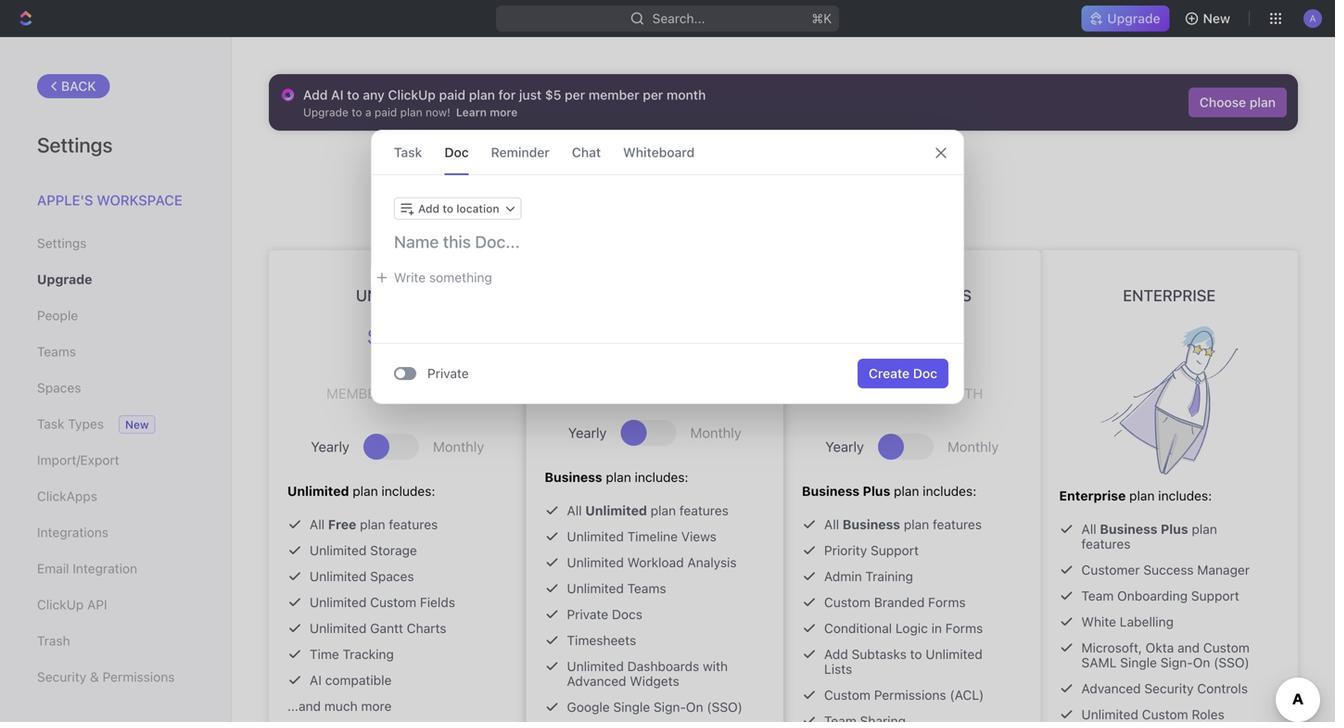 Task type: describe. For each thing, give the bounding box(es) containing it.
with
[[703, 659, 728, 674]]

add to location
[[418, 202, 500, 215]]

member for 19
[[841, 385, 899, 402]]

email integration link
[[37, 553, 194, 585]]

single inside microsoft, okta and custom saml single sign-on (sso)
[[1121, 655, 1158, 671]]

to inside button
[[443, 202, 454, 215]]

7
[[382, 316, 413, 391]]

conditional logic in forms
[[825, 621, 983, 636]]

widgets
[[630, 674, 680, 689]]

reminder button
[[491, 131, 550, 174]]

all for all business plan features
[[825, 517, 840, 532]]

email
[[37, 561, 69, 576]]

conditional
[[825, 621, 892, 636]]

unlimited teams
[[567, 581, 667, 596]]

clickup inside the settings element
[[37, 597, 84, 613]]

business plan includes:
[[545, 470, 689, 485]]

apple's
[[37, 192, 93, 208]]

custom down "lists"
[[825, 688, 871, 703]]

custom permissions (acl)
[[825, 688, 984, 703]]

unlimited timeline views
[[567, 529, 717, 544]]

microsoft,
[[1082, 640, 1143, 656]]

1 vertical spatial sign-
[[654, 700, 686, 715]]

unlimited spaces
[[310, 569, 414, 584]]

choose
[[1200, 95, 1247, 110]]

$ for 7
[[367, 324, 377, 350]]

to left the unleash
[[730, 157, 748, 180]]

private for private docs
[[567, 607, 609, 622]]

location
[[457, 202, 500, 215]]

unleash
[[752, 157, 821, 180]]

custom up 'gantt'
[[370, 595, 417, 610]]

1 horizontal spatial teams
[[628, 581, 667, 596]]

unlimited for unlimited storage
[[310, 543, 367, 558]]

onboarding
[[1118, 589, 1188, 604]]

0 vertical spatial doc
[[445, 145, 469, 160]]

fields
[[420, 595, 455, 610]]

plan up unlimited storage
[[360, 517, 385, 532]]

enterprise for enterprise plan includes:
[[1060, 488, 1126, 504]]

$ for 19
[[870, 324, 880, 350]]

0 horizontal spatial ai
[[310, 673, 322, 688]]

all business plus plan features
[[1082, 522, 1218, 552]]

all unlimited plan features
[[567, 503, 729, 519]]

clickup inside add ai to any clickup paid plan for just $5 per member per month learn more
[[388, 87, 436, 102]]

teams inside the settings element
[[37, 344, 76, 359]]

api
[[87, 597, 107, 613]]

enterprise plan includes:
[[1060, 488, 1213, 504]]

customer
[[1082, 563, 1140, 578]]

upgrade to unleash everything
[[650, 157, 917, 180]]

subtasks
[[852, 647, 907, 662]]

business for business plan includes:
[[545, 470, 603, 485]]

analysis
[[688, 555, 737, 570]]

integration
[[73, 561, 137, 576]]

0 horizontal spatial support
[[871, 543, 919, 558]]

12
[[626, 302, 684, 377]]

2 horizontal spatial upgrade
[[1108, 11, 1161, 26]]

custom down admin on the bottom of the page
[[825, 595, 871, 610]]

docs
[[612, 607, 643, 622]]

1 horizontal spatial security
[[1145, 681, 1194, 697]]

paid
[[439, 87, 466, 102]]

controls
[[1198, 681, 1248, 697]]

chat
[[572, 145, 601, 160]]

plan right choose
[[1250, 95, 1276, 110]]

saml
[[1082, 655, 1117, 671]]

1 vertical spatial single
[[614, 700, 650, 715]]

...and much more
[[288, 699, 392, 714]]

month inside add ai to any clickup paid plan for just $5 per member per month learn more
[[667, 87, 706, 102]]

team
[[1082, 589, 1114, 604]]

any
[[363, 87, 385, 102]]

business plus
[[853, 286, 972, 305]]

month for 7
[[417, 385, 469, 402]]

priority
[[825, 543, 868, 558]]

logic
[[896, 621, 928, 636]]

training
[[866, 569, 914, 584]]

member inside add ai to any clickup paid plan for just $5 per member per month learn more
[[589, 87, 640, 102]]

clickapps link
[[37, 481, 194, 512]]

types
[[68, 416, 104, 432]]

all free plan features
[[310, 517, 438, 532]]

unlimited for unlimited dashboards with advanced widgets
[[567, 659, 624, 674]]

charts
[[407, 621, 447, 636]]

$5
[[545, 87, 562, 102]]

business plus plan includes:
[[802, 484, 977, 499]]

learn
[[456, 106, 487, 119]]

whiteboard button
[[623, 131, 695, 174]]

1 vertical spatial permissions
[[874, 688, 947, 703]]

unlimited for unlimited custom fields
[[310, 595, 367, 610]]

create
[[869, 366, 910, 381]]

advanced inside unlimited dashboards with advanced widgets
[[567, 674, 627, 689]]

month for 19
[[932, 385, 984, 402]]

add for add subtasks to unlimited lists
[[825, 647, 849, 662]]

upgrade inside the settings element
[[37, 272, 92, 287]]

settings element
[[0, 37, 232, 723]]

$ 19 member per month
[[841, 316, 984, 402]]

branded
[[874, 595, 925, 610]]

unlimited for unlimited gantt charts
[[310, 621, 367, 636]]

advanced security controls
[[1082, 681, 1248, 697]]

and
[[1178, 640, 1200, 656]]

customer success manager
[[1082, 563, 1250, 578]]

private docs
[[567, 607, 643, 622]]

admin
[[825, 569, 862, 584]]

add for add ai to any clickup paid plan for just $5 per member per month learn more
[[303, 87, 328, 102]]

choose plan
[[1200, 95, 1276, 110]]

trash link
[[37, 626, 194, 657]]

back link
[[37, 74, 110, 98]]

0 horizontal spatial (sso)
[[707, 700, 743, 715]]

task types
[[37, 416, 104, 432]]

workspace
[[97, 192, 183, 208]]

business inside "all business plus plan features"
[[1100, 522, 1158, 537]]

sign- inside microsoft, okta and custom saml single sign-on (sso)
[[1161, 655, 1193, 671]]

create doc
[[869, 366, 938, 381]]

security & permissions link
[[37, 662, 194, 693]]

plan up all business plan features
[[894, 484, 920, 499]]

back
[[61, 78, 96, 94]]

settings inside the settings link
[[37, 236, 87, 251]]

unlimited for unlimited plan includes:
[[288, 484, 349, 499]]

(sso) inside microsoft, okta and custom saml single sign-on (sso)
[[1214, 655, 1250, 671]]

plan up "all business plus plan features"
[[1130, 488, 1155, 504]]

workload
[[628, 555, 684, 570]]

everything
[[825, 157, 917, 180]]

1 settings from the top
[[37, 133, 113, 157]]

1 vertical spatial upgrade
[[650, 157, 726, 180]]

plan inside "all business plus plan features"
[[1192, 522, 1218, 537]]

1 vertical spatial forms
[[946, 621, 983, 636]]

plan down business plus plan includes:
[[904, 517, 930, 532]]

new inside the settings element
[[125, 418, 149, 431]]



Task type: vqa. For each thing, say whether or not it's contained in the screenshot.
...AND MUCH MORE
yes



Task type: locate. For each thing, give the bounding box(es) containing it.
member inside '$ 19 member per month'
[[841, 385, 899, 402]]

1 vertical spatial plus
[[863, 484, 891, 499]]

all business plan features
[[825, 517, 982, 532]]

1 vertical spatial clickup
[[37, 597, 84, 613]]

to left the any
[[347, 87, 360, 102]]

sign- down widgets
[[654, 700, 686, 715]]

private right 7
[[428, 366, 469, 381]]

includes: up all unlimited plan features on the bottom
[[635, 470, 689, 485]]

1 $ from the left
[[367, 324, 377, 350]]

business up priority
[[802, 484, 860, 499]]

unlimited for unlimited spaces
[[310, 569, 367, 584]]

team onboarding support
[[1082, 589, 1240, 604]]

1 horizontal spatial plus
[[933, 286, 972, 305]]

1 vertical spatial task
[[37, 416, 64, 432]]

all for all free plan features
[[310, 517, 325, 532]]

upgrade left new button
[[1108, 11, 1161, 26]]

support up training
[[871, 543, 919, 558]]

0 vertical spatial teams
[[37, 344, 76, 359]]

security & permissions
[[37, 670, 175, 685]]

storage
[[370, 543, 417, 558]]

all for all business plus plan features
[[1082, 522, 1097, 537]]

1 horizontal spatial single
[[1121, 655, 1158, 671]]

business up 19
[[853, 286, 929, 305]]

plus up the success on the bottom right of the page
[[1161, 522, 1189, 537]]

spaces down storage
[[370, 569, 414, 584]]

settings up apple's
[[37, 133, 113, 157]]

to inside add ai to any clickup paid plan for just $5 per member per month learn more
[[347, 87, 360, 102]]

(sso) up controls
[[1214, 655, 1250, 671]]

includes: up "all business plus plan features"
[[1159, 488, 1213, 504]]

spaces
[[37, 380, 81, 396], [370, 569, 414, 584]]

1 vertical spatial private
[[567, 607, 609, 622]]

1 horizontal spatial member
[[589, 87, 640, 102]]

forms
[[929, 595, 966, 610], [946, 621, 983, 636]]

includes: up all free plan features
[[382, 484, 435, 499]]

0 vertical spatial sign-
[[1161, 655, 1193, 671]]

1 horizontal spatial add
[[418, 202, 440, 215]]

teams link
[[37, 336, 194, 368]]

ai left the any
[[331, 87, 344, 102]]

plan up learn
[[469, 87, 495, 102]]

per inside '$ 19 member per month'
[[903, 385, 929, 402]]

features inside "all business plus plan features"
[[1082, 537, 1131, 552]]

19
[[882, 316, 943, 391]]

trash
[[37, 634, 70, 649]]

choose plan link
[[1189, 88, 1287, 117]]

features up views
[[680, 503, 729, 519]]

0 horizontal spatial doc
[[445, 145, 469, 160]]

private inside dialog
[[428, 366, 469, 381]]

new up the import/export link
[[125, 418, 149, 431]]

priority support
[[825, 543, 919, 558]]

1 vertical spatial more
[[361, 699, 392, 714]]

plus up 19
[[933, 286, 972, 305]]

unlimited plan includes:
[[288, 484, 435, 499]]

task inside the settings element
[[37, 416, 64, 432]]

plan up manager
[[1192, 522, 1218, 537]]

0 horizontal spatial clickup
[[37, 597, 84, 613]]

per
[[565, 87, 585, 102], [643, 87, 664, 102], [388, 385, 414, 402], [903, 385, 929, 402]]

clickup api
[[37, 597, 107, 613]]

month down create doc
[[932, 385, 984, 402]]

includes: for unlimited plan includes:
[[382, 484, 435, 499]]

upgrade link
[[1082, 6, 1170, 32], [37, 264, 194, 295]]

1 vertical spatial spaces
[[370, 569, 414, 584]]

just
[[519, 87, 542, 102]]

ai
[[331, 87, 344, 102], [310, 673, 322, 688]]

1 horizontal spatial upgrade
[[650, 157, 726, 180]]

1 vertical spatial new
[[125, 418, 149, 431]]

doc down learn
[[445, 145, 469, 160]]

0 vertical spatial ai
[[331, 87, 344, 102]]

0 horizontal spatial upgrade link
[[37, 264, 194, 295]]

1 vertical spatial ai
[[310, 673, 322, 688]]

add down conditional on the bottom right
[[825, 647, 849, 662]]

add ai to any clickup paid plan for just $5 per member per month learn more
[[303, 87, 706, 119]]

views
[[682, 529, 717, 544]]

clickup up trash
[[37, 597, 84, 613]]

plan up all unlimited plan features on the bottom
[[606, 470, 632, 485]]

spaces inside the settings element
[[37, 380, 81, 396]]

upgrade link left new button
[[1082, 6, 1170, 32]]

single down widgets
[[614, 700, 650, 715]]

0 horizontal spatial yearly
[[311, 439, 350, 455]]

0 vertical spatial enterprise
[[1124, 286, 1216, 305]]

0 horizontal spatial spaces
[[37, 380, 81, 396]]

ai compatible
[[310, 673, 392, 688]]

doc button
[[445, 131, 469, 174]]

more inside add ai to any clickup paid plan for just $5 per member per month learn more
[[490, 106, 518, 119]]

to
[[347, 87, 360, 102], [730, 157, 748, 180], [443, 202, 454, 215], [911, 647, 923, 662]]

gantt
[[370, 621, 403, 636]]

⌘k
[[812, 11, 832, 26]]

permissions down add subtasks to unlimited lists
[[874, 688, 947, 703]]

includes: up all business plan features
[[923, 484, 977, 499]]

forms right in
[[946, 621, 983, 636]]

spaces link
[[37, 372, 194, 404]]

plus inside "all business plus plan features"
[[1161, 522, 1189, 537]]

timesheets
[[567, 633, 637, 648]]

add inside add subtasks to unlimited lists
[[825, 647, 849, 662]]

2 horizontal spatial yearly
[[826, 439, 864, 455]]

1 vertical spatial settings
[[37, 236, 87, 251]]

people
[[37, 308, 78, 323]]

yearly for 7
[[311, 439, 350, 455]]

unlimited for unlimited timeline views
[[567, 529, 624, 544]]

people link
[[37, 300, 194, 332]]

settings down apple's
[[37, 236, 87, 251]]

1 horizontal spatial (sso)
[[1214, 655, 1250, 671]]

labelling
[[1120, 615, 1174, 630]]

plan inside add ai to any clickup paid plan for just $5 per member per month learn more
[[469, 87, 495, 102]]

single up advanced security controls
[[1121, 655, 1158, 671]]

dashboards
[[628, 659, 700, 674]]

1 horizontal spatial $
[[870, 324, 880, 350]]

ai down the time
[[310, 673, 322, 688]]

features up storage
[[389, 517, 438, 532]]

business
[[853, 286, 929, 305], [545, 470, 603, 485], [802, 484, 860, 499], [843, 517, 901, 532], [1100, 522, 1158, 537]]

0 vertical spatial add
[[303, 87, 328, 102]]

doc inside button
[[913, 366, 938, 381]]

advanced down saml
[[1082, 681, 1141, 697]]

1 vertical spatial doc
[[913, 366, 938, 381]]

1 horizontal spatial spaces
[[370, 569, 414, 584]]

$ left 7
[[367, 324, 377, 350]]

includes: for business plan includes:
[[635, 470, 689, 485]]

white labelling
[[1082, 615, 1174, 630]]

microsoft, okta and custom saml single sign-on (sso)
[[1082, 640, 1250, 671]]

$ up create
[[870, 324, 880, 350]]

clickapps
[[37, 489, 97, 504]]

member inside $ 7 member per month
[[327, 385, 384, 402]]

more down for
[[490, 106, 518, 119]]

0 horizontal spatial new
[[125, 418, 149, 431]]

features down business plus plan includes:
[[933, 517, 982, 532]]

new up choose
[[1204, 11, 1231, 26]]

advanced up "google"
[[567, 674, 627, 689]]

1 horizontal spatial permissions
[[874, 688, 947, 703]]

teams
[[37, 344, 76, 359], [628, 581, 667, 596]]

$ inside $ 7 member per month
[[367, 324, 377, 350]]

1 horizontal spatial clickup
[[388, 87, 436, 102]]

member for 7
[[327, 385, 384, 402]]

unlimited for unlimited teams
[[567, 581, 624, 596]]

to left location
[[443, 202, 454, 215]]

task for task
[[394, 145, 422, 160]]

0 horizontal spatial upgrade
[[37, 272, 92, 287]]

0 horizontal spatial on
[[686, 700, 704, 715]]

upgrade up the people on the top left of page
[[37, 272, 92, 287]]

okta
[[1146, 640, 1175, 656]]

1 horizontal spatial new
[[1204, 11, 1231, 26]]

month
[[667, 87, 706, 102], [417, 385, 469, 402], [932, 385, 984, 402]]

1 vertical spatial teams
[[628, 581, 667, 596]]

$ inside '$ 19 member per month'
[[870, 324, 880, 350]]

1 vertical spatial on
[[686, 700, 704, 715]]

settings link
[[37, 228, 194, 259]]

business for business plus plan includes:
[[802, 484, 860, 499]]

doc
[[445, 145, 469, 160], [913, 366, 938, 381]]

1 horizontal spatial on
[[1193, 655, 1211, 671]]

1 horizontal spatial advanced
[[1082, 681, 1141, 697]]

sign-
[[1161, 655, 1193, 671], [654, 700, 686, 715]]

0 vertical spatial settings
[[37, 133, 113, 157]]

add inside button
[[418, 202, 440, 215]]

to inside add subtasks to unlimited lists
[[911, 647, 923, 662]]

business up all unlimited plan features on the bottom
[[545, 470, 603, 485]]

plus for business plus
[[933, 286, 972, 305]]

features for all business plan features
[[933, 517, 982, 532]]

security left &
[[37, 670, 86, 685]]

permissions
[[103, 670, 175, 685], [874, 688, 947, 703]]

apple's workspace
[[37, 192, 183, 208]]

admin training
[[825, 569, 914, 584]]

add inside add ai to any clickup paid plan for just $5 per member per month learn more
[[303, 87, 328, 102]]

google
[[567, 700, 610, 715]]

on inside microsoft, okta and custom saml single sign-on (sso)
[[1193, 655, 1211, 671]]

task left the types on the left of page
[[37, 416, 64, 432]]

1 vertical spatial upgrade link
[[37, 264, 194, 295]]

add subtasks to unlimited lists
[[825, 647, 983, 677]]

clickup api link
[[37, 589, 194, 621]]

yearly up unlimited plan includes:
[[311, 439, 350, 455]]

reminder
[[491, 145, 550, 160]]

clickup right the any
[[388, 87, 436, 102]]

private for private
[[428, 366, 469, 381]]

security inside the settings element
[[37, 670, 86, 685]]

unlimited custom fields
[[310, 595, 455, 610]]

business up the priority support
[[843, 517, 901, 532]]

free
[[328, 517, 357, 532]]

forms up in
[[929, 595, 966, 610]]

teams down unlimited workload analysis in the bottom of the page
[[628, 581, 667, 596]]

permissions inside the settings element
[[103, 670, 175, 685]]

unlimited workload analysis
[[567, 555, 737, 570]]

yearly up business plan includes:
[[568, 425, 607, 441]]

compatible
[[325, 673, 392, 688]]

plus for business plus plan includes:
[[863, 484, 891, 499]]

unlimited for unlimited workload analysis
[[567, 555, 624, 570]]

0 vertical spatial single
[[1121, 655, 1158, 671]]

plan up all free plan features
[[353, 484, 378, 499]]

0 horizontal spatial add
[[303, 87, 328, 102]]

0 horizontal spatial task
[[37, 416, 64, 432]]

features for all unlimited plan features
[[680, 503, 729, 519]]

0 horizontal spatial plus
[[863, 484, 891, 499]]

all left free
[[310, 517, 325, 532]]

0 horizontal spatial security
[[37, 670, 86, 685]]

includes:
[[635, 470, 689, 485], [382, 484, 435, 499], [923, 484, 977, 499], [1159, 488, 1213, 504]]

plan
[[469, 87, 495, 102], [1250, 95, 1276, 110], [606, 470, 632, 485], [353, 484, 378, 499], [894, 484, 920, 499], [1130, 488, 1155, 504], [651, 503, 676, 519], [360, 517, 385, 532], [904, 517, 930, 532], [1192, 522, 1218, 537]]

0 horizontal spatial teams
[[37, 344, 76, 359]]

add left location
[[418, 202, 440, 215]]

import/export
[[37, 453, 119, 468]]

permissions down trash link
[[103, 670, 175, 685]]

custom branded forms
[[825, 595, 966, 610]]

dialog containing task
[[371, 130, 965, 404]]

create doc button
[[858, 359, 949, 389]]

task for task types
[[37, 416, 64, 432]]

custom inside microsoft, okta and custom saml single sign-on (sso)
[[1204, 640, 1250, 656]]

dialog
[[371, 130, 965, 404]]

0 horizontal spatial advanced
[[567, 674, 627, 689]]

0 vertical spatial permissions
[[103, 670, 175, 685]]

0 vertical spatial on
[[1193, 655, 1211, 671]]

per inside $ 7 member per month
[[388, 385, 414, 402]]

security down microsoft, okta and custom saml single sign-on (sso)
[[1145, 681, 1194, 697]]

0 vertical spatial new
[[1204, 11, 1231, 26]]

1 horizontal spatial ai
[[331, 87, 344, 102]]

plus up all business plan features
[[863, 484, 891, 499]]

0 horizontal spatial member
[[327, 385, 384, 402]]

ai inside add ai to any clickup paid plan for just $5 per member per month learn more
[[331, 87, 344, 102]]

features for all free plan features
[[389, 517, 438, 532]]

0 vertical spatial clickup
[[388, 87, 436, 102]]

unlimited inside unlimited dashboards with advanced widgets
[[567, 659, 624, 674]]

0 vertical spatial (sso)
[[1214, 655, 1250, 671]]

features up customer
[[1082, 537, 1131, 552]]

1 vertical spatial (sso)
[[707, 700, 743, 715]]

2 vertical spatial upgrade
[[37, 272, 92, 287]]

1 horizontal spatial month
[[667, 87, 706, 102]]

teams down the people on the top left of page
[[37, 344, 76, 359]]

all
[[567, 503, 582, 519], [310, 517, 325, 532], [825, 517, 840, 532], [1082, 522, 1097, 537]]

0 vertical spatial plus
[[933, 286, 972, 305]]

upgrade up name this doc... 'field'
[[650, 157, 726, 180]]

includes: for enterprise plan includes:
[[1159, 488, 1213, 504]]

business for business plus
[[853, 286, 929, 305]]

time
[[310, 647, 339, 662]]

all for all unlimited plan features
[[567, 503, 582, 519]]

custom right and
[[1204, 640, 1250, 656]]

0 vertical spatial forms
[[929, 595, 966, 610]]

1 horizontal spatial upgrade link
[[1082, 6, 1170, 32]]

add to location button
[[394, 198, 522, 220]]

support down manager
[[1192, 589, 1240, 604]]

all up priority
[[825, 517, 840, 532]]

2 horizontal spatial month
[[932, 385, 984, 402]]

unlimited dashboards with advanced widgets
[[567, 659, 728, 689]]

unlimited for unlimited
[[356, 286, 439, 305]]

1 horizontal spatial task
[[394, 145, 422, 160]]

0 vertical spatial private
[[428, 366, 469, 381]]

more down compatible in the left bottom of the page
[[361, 699, 392, 714]]

month right 7
[[417, 385, 469, 402]]

google single sign-on (sso)
[[567, 700, 743, 715]]

0 vertical spatial task
[[394, 145, 422, 160]]

&
[[90, 670, 99, 685]]

1 horizontal spatial more
[[490, 106, 518, 119]]

2 horizontal spatial member
[[841, 385, 899, 402]]

new inside button
[[1204, 11, 1231, 26]]

0 vertical spatial more
[[490, 106, 518, 119]]

on up controls
[[1193, 655, 1211, 671]]

yearly for 19
[[826, 439, 864, 455]]

month inside '$ 19 member per month'
[[932, 385, 984, 402]]

white
[[1082, 615, 1117, 630]]

business down enterprise plan includes: at the right bottom
[[1100, 522, 1158, 537]]

add for add to location
[[418, 202, 440, 215]]

for
[[499, 87, 516, 102]]

2 vertical spatial add
[[825, 647, 849, 662]]

manager
[[1198, 563, 1250, 578]]

2 $ from the left
[[870, 324, 880, 350]]

month inside $ 7 member per month
[[417, 385, 469, 402]]

1 vertical spatial add
[[418, 202, 440, 215]]

success
[[1144, 563, 1194, 578]]

upgrade link up people link
[[37, 264, 194, 295]]

enterprise for enterprise
[[1124, 286, 1216, 305]]

all inside "all business plus plan features"
[[1082, 522, 1097, 537]]

all up customer
[[1082, 522, 1097, 537]]

unlimited inside add subtasks to unlimited lists
[[926, 647, 983, 662]]

doc right create
[[913, 366, 938, 381]]

0 vertical spatial support
[[871, 543, 919, 558]]

sign- up advanced security controls
[[1161, 655, 1193, 671]]

all down business plan includes:
[[567, 503, 582, 519]]

Name this Doc... field
[[372, 231, 964, 253]]

(sso) down with
[[707, 700, 743, 715]]

0 horizontal spatial month
[[417, 385, 469, 402]]

on
[[1193, 655, 1211, 671], [686, 700, 704, 715]]

0 horizontal spatial permissions
[[103, 670, 175, 685]]

whiteboard
[[623, 145, 695, 160]]

private up timesheets at bottom left
[[567, 607, 609, 622]]

on down with
[[686, 700, 704, 715]]

2 horizontal spatial plus
[[1161, 522, 1189, 537]]

to down the logic
[[911, 647, 923, 662]]

(acl)
[[950, 688, 984, 703]]

task left doc 'button'
[[394, 145, 422, 160]]

0 vertical spatial spaces
[[37, 380, 81, 396]]

add to location button
[[394, 198, 522, 220]]

0 horizontal spatial private
[[428, 366, 469, 381]]

2 horizontal spatial add
[[825, 647, 849, 662]]

unlimited gantt charts
[[310, 621, 447, 636]]

spaces up task types
[[37, 380, 81, 396]]

0 horizontal spatial more
[[361, 699, 392, 714]]

add left the any
[[303, 87, 328, 102]]

2 settings from the top
[[37, 236, 87, 251]]

2 vertical spatial plus
[[1161, 522, 1189, 537]]

0 horizontal spatial $
[[367, 324, 377, 350]]

plan up timeline
[[651, 503, 676, 519]]

yearly up business plus plan includes:
[[826, 439, 864, 455]]

settings
[[37, 133, 113, 157], [37, 236, 87, 251]]

0 horizontal spatial sign-
[[654, 700, 686, 715]]

search...
[[653, 11, 705, 26]]

1 horizontal spatial doc
[[913, 366, 938, 381]]

0 horizontal spatial single
[[614, 700, 650, 715]]

0 vertical spatial upgrade link
[[1082, 6, 1170, 32]]

integrations
[[37, 525, 109, 540]]

...and
[[288, 699, 321, 714]]

1 horizontal spatial yearly
[[568, 425, 607, 441]]

task button
[[394, 131, 422, 174]]

0 vertical spatial upgrade
[[1108, 11, 1161, 26]]

enterprise image
[[1101, 327, 1239, 475]]

1 horizontal spatial support
[[1192, 589, 1240, 604]]

task inside dialog
[[394, 145, 422, 160]]

1 vertical spatial support
[[1192, 589, 1240, 604]]

new button
[[1178, 4, 1242, 33]]

month up whiteboard in the top of the page
[[667, 87, 706, 102]]



